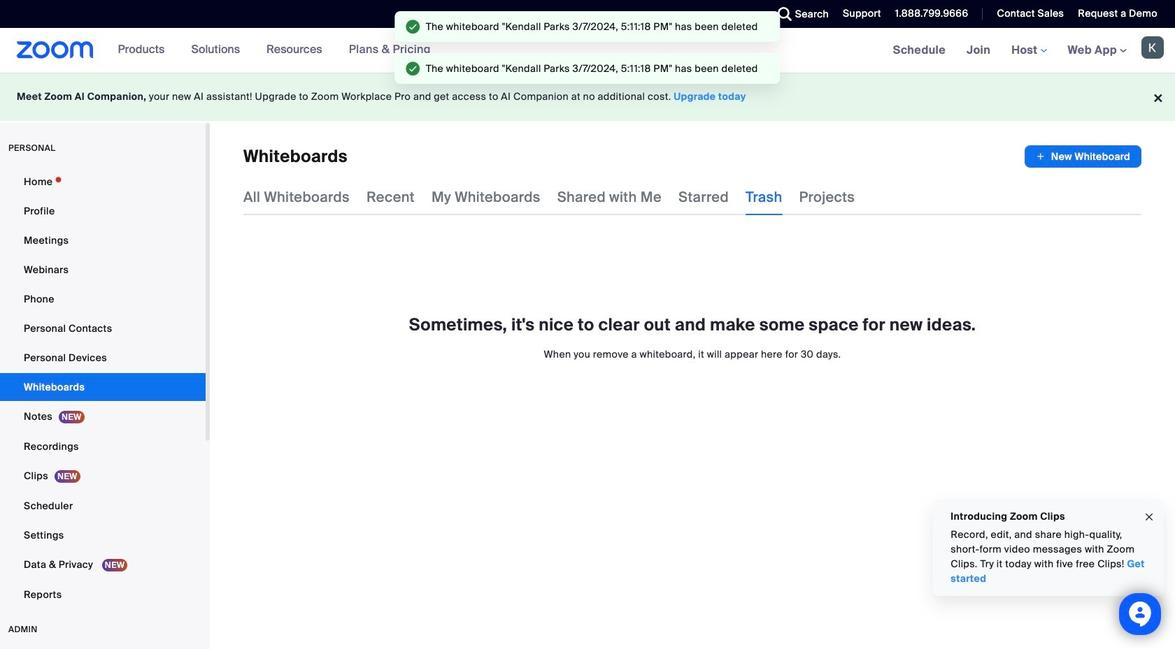 Task type: vqa. For each thing, say whether or not it's contained in the screenshot.
TABS OF ALL WHITEBOARD PAGE TAB LIST
yes



Task type: describe. For each thing, give the bounding box(es) containing it.
personal menu menu
[[0, 168, 206, 611]]

2 success image from the top
[[406, 62, 420, 76]]

add image
[[1036, 150, 1046, 164]]

close image
[[1144, 510, 1155, 526]]

product information navigation
[[107, 28, 441, 73]]

meetings navigation
[[882, 28, 1175, 73]]



Task type: locate. For each thing, give the bounding box(es) containing it.
footer
[[0, 73, 1175, 121]]

tabs of all whiteboard page tab list
[[243, 179, 855, 215]]

banner
[[0, 28, 1175, 73]]

1 vertical spatial success image
[[406, 62, 420, 76]]

zoom logo image
[[17, 41, 93, 59]]

success image
[[406, 20, 420, 34], [406, 62, 420, 76]]

0 vertical spatial success image
[[406, 20, 420, 34]]

profile picture image
[[1141, 36, 1164, 59]]

application
[[1025, 145, 1141, 168]]

1 success image from the top
[[406, 20, 420, 34]]



